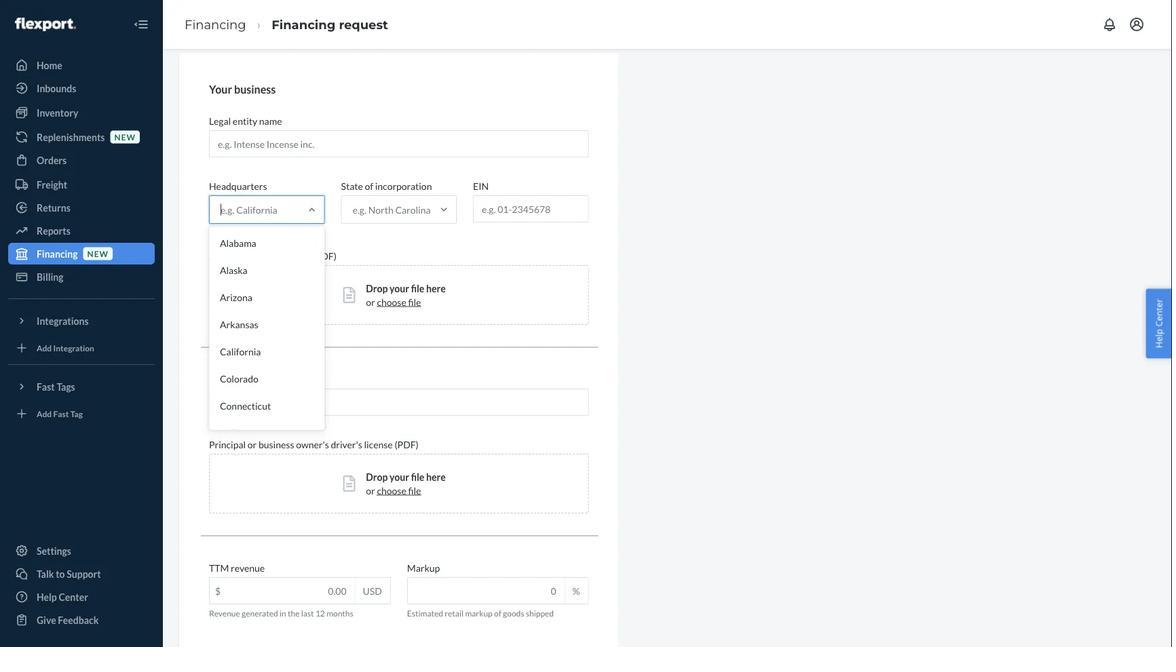 Task type: describe. For each thing, give the bounding box(es) containing it.
orders
[[37, 154, 67, 166]]

integrations button
[[8, 310, 155, 332]]

1 vertical spatial fast
[[53, 409, 69, 419]]

tag
[[70, 409, 83, 419]]

close navigation image
[[133, 16, 149, 33]]

help center link
[[8, 587, 155, 608]]

inventory link
[[8, 102, 155, 124]]

headquarters
[[209, 180, 267, 192]]

0 vertical spatial business
[[234, 82, 276, 96]]

reports
[[37, 225, 70, 237]]

last
[[301, 609, 314, 619]]

in
[[280, 609, 286, 619]]

inventory
[[37, 107, 78, 118]]

returns
[[37, 202, 71, 214]]

replenishments
[[37, 131, 105, 143]]

articles
[[209, 250, 241, 262]]

entity
[[233, 115, 257, 127]]

Owner's full name field
[[209, 389, 589, 416]]

principal for principal or business owner's driver's license (pdf)
[[209, 439, 246, 451]]

incorporation
[[375, 180, 432, 192]]

2 vertical spatial of
[[494, 609, 502, 619]]

to
[[56, 569, 65, 580]]

drop for articles of incorporation (pdf)
[[366, 283, 388, 294]]

1 horizontal spatial (pdf)
[[395, 439, 419, 451]]

generated
[[242, 609, 278, 619]]

billing
[[37, 271, 63, 283]]

integrations
[[37, 315, 89, 327]]

0.00 text field
[[210, 579, 355, 604]]

file alt image
[[343, 476, 355, 492]]

principal or business owner
[[209, 374, 323, 385]]

choose for articles of incorporation (pdf)
[[377, 296, 407, 308]]

settings link
[[8, 541, 155, 562]]

orders link
[[8, 149, 155, 171]]

financing for financing request
[[272, 17, 336, 32]]

give feedback button
[[8, 610, 155, 631]]

support
[[67, 569, 101, 580]]

12
[[316, 609, 325, 619]]

articles of incorporation (pdf)
[[209, 250, 337, 262]]

1 vertical spatial help
[[37, 592, 57, 603]]

ein
[[473, 180, 489, 192]]

your for principal or business owner's driver's license (pdf)
[[390, 472, 409, 483]]

e.g. for e.g. north carolina
[[353, 204, 367, 216]]

add fast tag
[[37, 409, 83, 419]]

new for replenishments
[[114, 132, 136, 142]]

ttm revenue
[[209, 563, 265, 574]]

add integration link
[[8, 337, 155, 359]]

freight link
[[8, 174, 155, 196]]

e.g. 01-2345678 text field
[[474, 196, 588, 222]]

owner's
[[296, 439, 329, 451]]

help inside button
[[1153, 329, 1165, 349]]

talk
[[37, 569, 54, 580]]

drop your file here or choose file for principal or business owner's driver's license (pdf)
[[366, 472, 446, 497]]

license
[[364, 439, 393, 451]]

shipped
[[526, 609, 554, 619]]

revenue
[[209, 609, 240, 619]]

arizona
[[220, 292, 253, 303]]

inbounds
[[37, 83, 76, 94]]

talk to support button
[[8, 564, 155, 585]]

colorado
[[220, 373, 259, 385]]

help center inside button
[[1153, 299, 1165, 349]]

legal
[[209, 115, 231, 127]]

your
[[209, 82, 232, 96]]

state
[[341, 180, 363, 192]]

add for add integration
[[37, 343, 52, 353]]

here for principal or business owner's driver's license (pdf)
[[426, 472, 446, 483]]

e.g. california
[[221, 204, 277, 216]]

your business
[[209, 82, 276, 96]]

tags
[[57, 381, 75, 393]]

your for articles of incorporation (pdf)
[[390, 283, 409, 294]]

$
[[215, 586, 221, 597]]

fast tags button
[[8, 376, 155, 398]]

e.g. for e.g. california
[[221, 204, 235, 216]]

1 vertical spatial california
[[220, 346, 261, 358]]

carolina
[[395, 204, 431, 216]]

financing for financing link
[[185, 17, 246, 32]]



Task type: locate. For each thing, give the bounding box(es) containing it.
principal
[[209, 374, 246, 385], [209, 439, 246, 451]]

1 vertical spatial drop
[[366, 472, 388, 483]]

0 vertical spatial help
[[1153, 329, 1165, 349]]

markup
[[407, 563, 440, 574]]

of right state
[[365, 180, 373, 192]]

0 horizontal spatial help center
[[37, 592, 88, 603]]

goods
[[503, 609, 525, 619]]

add
[[37, 343, 52, 353], [37, 409, 52, 419]]

1 vertical spatial business
[[259, 374, 294, 385]]

drop your file here or choose file right file alt image on the left
[[366, 283, 446, 308]]

business
[[234, 82, 276, 96], [259, 374, 294, 385], [259, 439, 294, 451]]

1 vertical spatial help center
[[37, 592, 88, 603]]

california
[[236, 204, 277, 216], [220, 346, 261, 358]]

0 horizontal spatial e.g.
[[221, 204, 235, 216]]

or down connecticut
[[248, 439, 257, 451]]

or right file alt image on the left
[[366, 296, 375, 308]]

or up connecticut
[[248, 374, 257, 385]]

financing up your
[[185, 17, 246, 32]]

business for owner's
[[259, 439, 294, 451]]

1 horizontal spatial new
[[114, 132, 136, 142]]

months
[[327, 609, 354, 619]]

ttm
[[209, 563, 229, 574]]

1 vertical spatial here
[[426, 472, 446, 483]]

of for articles
[[243, 250, 252, 262]]

here for articles of incorporation (pdf)
[[426, 283, 446, 294]]

request
[[339, 17, 388, 32]]

here
[[426, 283, 446, 294], [426, 472, 446, 483]]

0 horizontal spatial new
[[87, 249, 109, 259]]

principal for principal or business owner
[[209, 374, 246, 385]]

2 vertical spatial business
[[259, 439, 294, 451]]

0 vertical spatial help center
[[1153, 299, 1165, 349]]

help center button
[[1146, 289, 1173, 359]]

1 drop from the top
[[366, 283, 388, 294]]

2 principal from the top
[[209, 439, 246, 451]]

1 drop your file here or choose file from the top
[[366, 283, 446, 308]]

financing down reports
[[37, 248, 78, 260]]

retail
[[445, 609, 464, 619]]

0 vertical spatial your
[[390, 283, 409, 294]]

(pdf) right incorporation
[[313, 250, 337, 262]]

business for owner
[[259, 374, 294, 385]]

open account menu image
[[1129, 16, 1146, 33]]

0 vertical spatial principal
[[209, 374, 246, 385]]

2 add from the top
[[37, 409, 52, 419]]

feedback
[[58, 615, 99, 626]]

1 your from the top
[[390, 283, 409, 294]]

of down alabama
[[243, 250, 252, 262]]

choose for principal or business owner's driver's license (pdf)
[[377, 485, 407, 497]]

center inside button
[[1153, 299, 1165, 327]]

state of incorporation
[[341, 180, 432, 192]]

your down license
[[390, 472, 409, 483]]

your right file alt image on the left
[[390, 283, 409, 294]]

alaska
[[220, 265, 248, 276]]

0 vertical spatial center
[[1153, 299, 1165, 327]]

open notifications image
[[1102, 16, 1118, 33]]

1 vertical spatial your
[[390, 472, 409, 483]]

1 principal from the top
[[209, 374, 246, 385]]

add left integration
[[37, 343, 52, 353]]

breadcrumbs navigation
[[174, 5, 399, 44]]

of left goods
[[494, 609, 502, 619]]

0 horizontal spatial financing
[[37, 248, 78, 260]]

financing left the request
[[272, 17, 336, 32]]

business up the legal entity name
[[234, 82, 276, 96]]

financing link
[[185, 17, 246, 32]]

2 here from the top
[[426, 472, 446, 483]]

add down fast tags
[[37, 409, 52, 419]]

1 horizontal spatial of
[[365, 180, 373, 192]]

of for state
[[365, 180, 373, 192]]

principal or business owner's driver's license (pdf)
[[209, 439, 419, 451]]

talk to support
[[37, 569, 101, 580]]

e.g. down headquarters at the top left
[[221, 204, 235, 216]]

0 vertical spatial here
[[426, 283, 446, 294]]

or right file alt icon
[[366, 485, 375, 497]]

legal entity name
[[209, 115, 282, 127]]

e.g. Intense Incense inc. field
[[209, 130, 589, 158]]

2 your from the top
[[390, 472, 409, 483]]

fast tags
[[37, 381, 75, 393]]

new for financing
[[87, 249, 109, 259]]

freight
[[37, 179, 67, 190]]

%
[[573, 586, 580, 597]]

drop right file alt icon
[[366, 472, 388, 483]]

0 vertical spatial california
[[236, 204, 277, 216]]

(pdf) right license
[[395, 439, 419, 451]]

e.g.
[[221, 204, 235, 216], [353, 204, 367, 216]]

usd
[[363, 586, 382, 597]]

name
[[259, 115, 282, 127]]

0 horizontal spatial of
[[243, 250, 252, 262]]

add integration
[[37, 343, 94, 353]]

revenue
[[231, 563, 265, 574]]

0 vertical spatial of
[[365, 180, 373, 192]]

file
[[411, 283, 425, 294], [408, 296, 421, 308], [411, 472, 425, 483], [408, 485, 421, 497]]

fast
[[37, 381, 55, 393], [53, 409, 69, 419]]

2 choose from the top
[[377, 485, 407, 497]]

drop your file here or choose file for articles of incorporation (pdf)
[[366, 283, 446, 308]]

1 vertical spatial add
[[37, 409, 52, 419]]

of
[[365, 180, 373, 192], [243, 250, 252, 262], [494, 609, 502, 619]]

1 horizontal spatial center
[[1153, 299, 1165, 327]]

add fast tag link
[[8, 403, 155, 425]]

home link
[[8, 54, 155, 76]]

0 horizontal spatial help
[[37, 592, 57, 603]]

or
[[366, 296, 375, 308], [248, 374, 257, 385], [248, 439, 257, 451], [366, 485, 375, 497]]

1 add from the top
[[37, 343, 52, 353]]

financing request link
[[272, 17, 388, 32]]

connecticut
[[220, 400, 271, 412]]

drop for principal or business owner's driver's license (pdf)
[[366, 472, 388, 483]]

markup
[[465, 609, 493, 619]]

e.g. north carolina
[[353, 204, 431, 216]]

north
[[368, 204, 394, 216]]

driver's
[[331, 439, 362, 451]]

fast inside dropdown button
[[37, 381, 55, 393]]

give feedback
[[37, 615, 99, 626]]

estimated
[[407, 609, 443, 619]]

1 horizontal spatial financing
[[185, 17, 246, 32]]

flexport logo image
[[15, 18, 76, 31]]

1 here from the top
[[426, 283, 446, 294]]

center
[[1153, 299, 1165, 327], [59, 592, 88, 603]]

fast left tags
[[37, 381, 55, 393]]

0 vertical spatial (pdf)
[[313, 250, 337, 262]]

e.g. left north
[[353, 204, 367, 216]]

alabama
[[220, 237, 256, 249]]

0 horizontal spatial center
[[59, 592, 88, 603]]

2 drop your file here or choose file from the top
[[366, 472, 446, 497]]

delaware
[[220, 427, 260, 439]]

arkansas
[[220, 319, 258, 330]]

1 vertical spatial center
[[59, 592, 88, 603]]

estimated retail markup of goods shipped
[[407, 609, 554, 619]]

1 horizontal spatial help center
[[1153, 299, 1165, 349]]

2 horizontal spatial of
[[494, 609, 502, 619]]

business left owner's
[[259, 439, 294, 451]]

give
[[37, 615, 56, 626]]

1 vertical spatial principal
[[209, 439, 246, 451]]

0 vertical spatial choose
[[377, 296, 407, 308]]

principal down connecticut
[[209, 439, 246, 451]]

1 choose from the top
[[377, 296, 407, 308]]

0 text field
[[408, 579, 565, 604]]

california up the colorado
[[220, 346, 261, 358]]

returns link
[[8, 197, 155, 219]]

financing
[[185, 17, 246, 32], [272, 17, 336, 32], [37, 248, 78, 260]]

california down headquarters at the top left
[[236, 204, 277, 216]]

choose right file alt icon
[[377, 485, 407, 497]]

the
[[288, 609, 300, 619]]

your
[[390, 283, 409, 294], [390, 472, 409, 483]]

billing link
[[8, 266, 155, 288]]

reports link
[[8, 220, 155, 242]]

principal up connecticut
[[209, 374, 246, 385]]

business left owner
[[259, 374, 294, 385]]

drop right file alt image on the left
[[366, 283, 388, 294]]

1 vertical spatial of
[[243, 250, 252, 262]]

0 vertical spatial drop
[[366, 283, 388, 294]]

fast left tag
[[53, 409, 69, 419]]

1 vertical spatial choose
[[377, 485, 407, 497]]

drop your file here or choose file down license
[[366, 472, 446, 497]]

new down reports link
[[87, 249, 109, 259]]

new up orders link at the top
[[114, 132, 136, 142]]

choose right file alt image on the left
[[377, 296, 407, 308]]

1 horizontal spatial help
[[1153, 329, 1165, 349]]

new
[[114, 132, 136, 142], [87, 249, 109, 259]]

2 drop from the top
[[366, 472, 388, 483]]

0 horizontal spatial (pdf)
[[313, 250, 337, 262]]

1 vertical spatial new
[[87, 249, 109, 259]]

integration
[[53, 343, 94, 353]]

financing request
[[272, 17, 388, 32]]

file alt image
[[343, 287, 355, 304]]

0 vertical spatial drop your file here or choose file
[[366, 283, 446, 308]]

1 vertical spatial drop your file here or choose file
[[366, 472, 446, 497]]

0 vertical spatial fast
[[37, 381, 55, 393]]

home
[[37, 59, 62, 71]]

0 vertical spatial new
[[114, 132, 136, 142]]

1 vertical spatial (pdf)
[[395, 439, 419, 451]]

owner
[[296, 374, 323, 385]]

incorporation
[[254, 250, 311, 262]]

revenue generated in the last 12 months
[[209, 609, 354, 619]]

choose
[[377, 296, 407, 308], [377, 485, 407, 497]]

inbounds link
[[8, 77, 155, 99]]

add for add fast tag
[[37, 409, 52, 419]]

(pdf)
[[313, 250, 337, 262], [395, 439, 419, 451]]

0 vertical spatial add
[[37, 343, 52, 353]]

2 horizontal spatial financing
[[272, 17, 336, 32]]

1 e.g. from the left
[[221, 204, 235, 216]]

settings
[[37, 546, 71, 557]]

1 horizontal spatial e.g.
[[353, 204, 367, 216]]

2 e.g. from the left
[[353, 204, 367, 216]]



Task type: vqa. For each thing, say whether or not it's contained in the screenshot.
2nd Add from the bottom
yes



